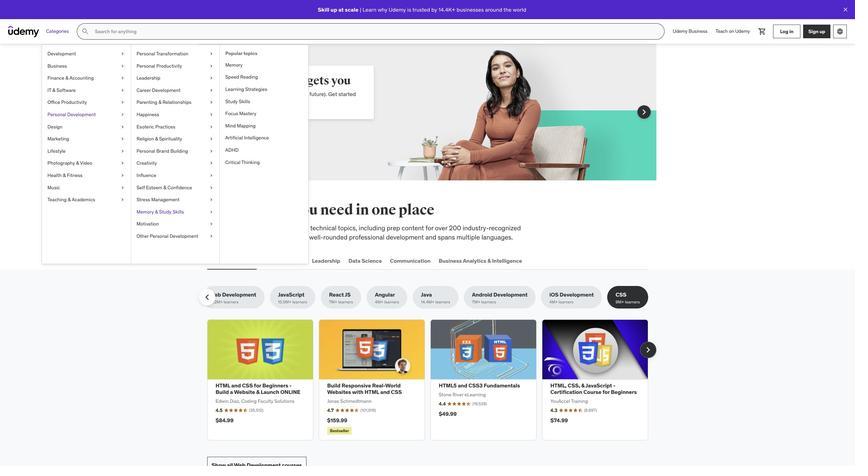 Task type: locate. For each thing, give the bounding box(es) containing it.
& inside memory & study skills link
[[155, 209, 158, 215]]

0 vertical spatial in
[[790, 28, 794, 34]]

1 horizontal spatial 7m+
[[473, 299, 481, 305]]

2 horizontal spatial css
[[616, 291, 627, 298]]

web for web development
[[209, 257, 220, 264]]

1 horizontal spatial build
[[328, 382, 341, 389]]

0 horizontal spatial html
[[216, 382, 230, 389]]

5 learners from the left
[[436, 299, 451, 305]]

beginners inside html and css for beginners - build a website & launch online
[[263, 382, 289, 389]]

0 vertical spatial skills
[[232, 91, 245, 97]]

build left responsive
[[328, 382, 341, 389]]

udemy inside udemy business link
[[674, 28, 688, 34]]

& left launch
[[256, 389, 260, 395]]

udemy
[[389, 6, 406, 13], [674, 28, 688, 34], [736, 28, 751, 34]]

memory down popular
[[226, 62, 243, 68]]

for right a
[[254, 382, 261, 389]]

1 horizontal spatial it
[[264, 257, 268, 264]]

development inside 'button'
[[221, 257, 255, 264]]

happiness link
[[131, 109, 220, 121]]

critical thinking link
[[220, 156, 309, 169]]

0 horizontal spatial css
[[242, 382, 253, 389]]

sign up
[[809, 28, 826, 34]]

development inside ios development 4m+ learners
[[560, 291, 594, 298]]

supports
[[282, 233, 308, 241]]

photography & video link
[[42, 157, 131, 169]]

1 horizontal spatial business
[[439, 257, 462, 264]]

& down "stress management"
[[155, 209, 158, 215]]

intelligence inside button
[[493, 257, 523, 264]]

0 horizontal spatial leadership
[[137, 75, 160, 81]]

0 horizontal spatial with
[[232, 98, 242, 105]]

& right the religion
[[155, 136, 158, 142]]

1 4m+ from the left
[[375, 299, 384, 305]]

learners inside android development 7m+ learners
[[482, 299, 497, 305]]

personal down personal transformation
[[137, 63, 155, 69]]

xsmall image for music
[[120, 184, 125, 191]]

7m+ for react js
[[329, 299, 338, 305]]

1 horizontal spatial in
[[790, 28, 794, 34]]

1 vertical spatial web
[[210, 291, 221, 298]]

css right a
[[242, 382, 253, 389]]

& up office
[[52, 87, 55, 93]]

7m+ down android
[[473, 299, 481, 305]]

skills down stress management link
[[173, 209, 184, 215]]

and inside html and css for beginners - build a website & launch online
[[232, 382, 241, 389]]

css
[[616, 291, 627, 298], [242, 382, 253, 389], [391, 389, 402, 395]]

development up parenting & relationships
[[152, 87, 181, 93]]

0 vertical spatial study
[[226, 98, 238, 104]]

analytics
[[463, 257, 487, 264]]

2 - from the left
[[614, 382, 616, 389]]

7m+ inside android development 7m+ learners
[[473, 299, 481, 305]]

& right esteem
[[164, 184, 167, 191]]

stress management link
[[131, 194, 220, 206]]

for inside html, css, & javascript - certification course for beginners
[[603, 389, 610, 395]]

websites
[[328, 389, 351, 395]]

spans
[[438, 233, 455, 241]]

skills down 'learning strategies'
[[239, 98, 250, 104]]

& left video
[[76, 160, 79, 166]]

xsmall image inside lifestyle link
[[120, 148, 125, 155]]

xsmall image inside other personal development link
[[209, 233, 214, 240]]

14.4k+
[[439, 6, 456, 13]]

it certifications
[[264, 257, 304, 264]]

xsmall image for business
[[120, 63, 125, 69]]

xsmall image inside the teaching & academics link
[[120, 197, 125, 203]]

xsmall image
[[120, 51, 125, 57], [209, 51, 214, 57], [120, 75, 125, 82], [209, 87, 214, 94], [120, 99, 125, 106], [209, 99, 214, 106], [120, 111, 125, 118], [120, 124, 125, 130], [209, 124, 214, 130], [120, 136, 125, 142], [209, 136, 214, 142], [209, 148, 214, 155], [120, 160, 125, 167], [120, 172, 125, 179], [209, 184, 214, 191], [120, 197, 125, 203], [209, 209, 214, 215]]

& right health
[[63, 172, 66, 178]]

personal for personal productivity
[[137, 63, 155, 69]]

& down career development
[[159, 99, 162, 105]]

motivation
[[137, 221, 159, 227]]

web development 12.2m+ learners
[[210, 291, 256, 305]]

build
[[328, 382, 341, 389], [216, 389, 229, 395]]

xsmall image inside personal transformation link
[[209, 51, 214, 57]]

web down "certifications,"
[[209, 257, 220, 264]]

html, css, & javascript - certification course for beginners
[[551, 382, 638, 395]]

ios
[[550, 291, 559, 298]]

1 horizontal spatial with
[[352, 389, 364, 395]]

javascript
[[278, 291, 305, 298], [586, 382, 613, 389]]

1 horizontal spatial intelligence
[[493, 257, 523, 264]]

development up 12.2m+
[[222, 291, 256, 298]]

get
[[329, 91, 338, 97]]

business left teach
[[689, 28, 708, 34]]

react js 7m+ learners
[[329, 291, 353, 305]]

up
[[331, 6, 338, 13], [820, 28, 826, 34]]

career development
[[137, 87, 181, 93]]

java 14.4m+ learners
[[421, 291, 451, 305]]

javascript right css,
[[586, 382, 613, 389]]

xsmall image inside personal development link
[[120, 111, 125, 118]]

development inside web development 12.2m+ learners
[[222, 291, 256, 298]]

xsmall image inside 'leadership' link
[[209, 75, 214, 82]]

web up 12.2m+
[[210, 291, 221, 298]]

8 learners from the left
[[626, 299, 641, 305]]

it inside button
[[264, 257, 268, 264]]

mind
[[226, 123, 236, 129]]

xsmall image inside esoteric practices link
[[209, 124, 214, 130]]

- right course
[[614, 382, 616, 389]]

with left us. at top left
[[232, 98, 242, 105]]

0 vertical spatial with
[[232, 98, 242, 105]]

1 vertical spatial it
[[264, 257, 268, 264]]

xsmall image inside motivation link
[[209, 221, 214, 228]]

0 horizontal spatial your
[[254, 91, 265, 97]]

influence link
[[131, 169, 220, 182]]

started
[[339, 91, 356, 97]]

1 horizontal spatial your
[[298, 91, 308, 97]]

7m+ for android development
[[473, 299, 481, 305]]

xsmall image inside business link
[[120, 63, 125, 69]]

html and css for beginners - build a website & launch online link
[[216, 382, 301, 395]]

for up us. at top left
[[246, 91, 253, 97]]

for right course
[[603, 389, 610, 395]]

0 horizontal spatial study
[[159, 209, 172, 215]]

business for business analytics & intelligence
[[439, 257, 462, 264]]

self esteem & confidence
[[137, 184, 192, 191]]

7m+ down react
[[329, 299, 338, 305]]

memory down 'stress'
[[137, 209, 154, 215]]

artificial
[[226, 135, 243, 141]]

carousel element
[[199, 44, 657, 180], [207, 320, 657, 441]]

0 horizontal spatial it
[[47, 87, 51, 93]]

6 learners from the left
[[482, 299, 497, 305]]

personal right other
[[150, 233, 169, 239]]

in right log
[[790, 28, 794, 34]]

skills
[[254, 201, 291, 219], [287, 224, 302, 232]]

0 horizontal spatial the
[[230, 201, 252, 219]]

html5
[[439, 382, 457, 389]]

1 - from the left
[[290, 382, 292, 389]]

0 horizontal spatial up
[[331, 6, 338, 13]]

development inside android development 7m+ learners
[[494, 291, 528, 298]]

1 learners from the left
[[224, 299, 239, 305]]

the left world
[[504, 6, 512, 13]]

0 vertical spatial javascript
[[278, 291, 305, 298]]

xsmall image inside personal productivity link
[[209, 63, 214, 69]]

1 vertical spatial you
[[294, 201, 318, 219]]

finance & accounting link
[[42, 72, 131, 84]]

xsmall image inside design link
[[120, 124, 125, 130]]

& inside html, css, & javascript - certification course for beginners
[[582, 382, 585, 389]]

present
[[266, 91, 285, 97]]

2 4m+ from the left
[[550, 299, 558, 305]]

xsmall image inside personal brand building link
[[209, 148, 214, 155]]

1 horizontal spatial css
[[391, 389, 402, 395]]

xsmall image inside office productivity link
[[120, 99, 125, 106]]

0 horizontal spatial intelligence
[[244, 135, 269, 141]]

xsmall image inside finance & accounting link
[[120, 75, 125, 82]]

html5 and css3 fundamentals link
[[439, 382, 521, 389]]

software
[[57, 87, 76, 93]]

leadership inside button
[[312, 257, 341, 264]]

xsmall image inside parenting & relationships link
[[209, 99, 214, 106]]

development for web development
[[221, 257, 255, 264]]

xsmall image inside memory & study skills link
[[209, 209, 214, 215]]

2 horizontal spatial business
[[689, 28, 708, 34]]

1 vertical spatial skills
[[287, 224, 302, 232]]

leadership for 'leadership' link
[[137, 75, 160, 81]]

0 vertical spatial memory
[[226, 62, 243, 68]]

web inside web development 12.2m+ learners
[[210, 291, 221, 298]]

0 vertical spatial it
[[47, 87, 51, 93]]

personal up personal productivity
[[137, 51, 155, 57]]

xsmall image inside the happiness link
[[209, 111, 214, 118]]

0 horizontal spatial memory
[[137, 209, 154, 215]]

- inside html and css for beginners - build a website & launch online
[[290, 382, 292, 389]]

development down office productivity link
[[67, 111, 96, 118]]

esoteric practices
[[137, 124, 175, 130]]

0 horizontal spatial -
[[290, 382, 292, 389]]

0 vertical spatial leadership
[[137, 75, 160, 81]]

4m+ inside angular 4m+ learners
[[375, 299, 384, 305]]

7m+ inside react js 7m+ learners
[[329, 299, 338, 305]]

skills up workplace
[[254, 201, 291, 219]]

development right android
[[494, 291, 528, 298]]

strategies
[[245, 86, 267, 92]]

1 vertical spatial with
[[352, 389, 364, 395]]

0 vertical spatial the
[[504, 6, 512, 13]]

learning inside 'link'
[[226, 86, 244, 92]]

skills
[[232, 91, 245, 97], [239, 98, 250, 104], [173, 209, 184, 215]]

javascript up 15.5m+
[[278, 291, 305, 298]]

udemy inside teach on udemy link
[[736, 28, 751, 34]]

1 vertical spatial javascript
[[586, 382, 613, 389]]

web
[[209, 257, 220, 264], [210, 291, 221, 298]]

learning strategies
[[226, 86, 267, 92]]

1 vertical spatial in
[[356, 201, 369, 219]]

data science
[[349, 257, 382, 264]]

xsmall image for office productivity
[[120, 99, 125, 106]]

learners inside javascript 15.5m+ learners
[[293, 299, 308, 305]]

2 vertical spatial business
[[439, 257, 462, 264]]

up for skill
[[331, 6, 338, 13]]

xsmall image for it & software
[[120, 87, 125, 94]]

xsmall image for teaching & academics
[[120, 197, 125, 203]]

intelligence
[[244, 135, 269, 141], [493, 257, 523, 264]]

1 horizontal spatial up
[[820, 28, 826, 34]]

1 vertical spatial skills
[[239, 98, 250, 104]]

4m+
[[375, 299, 384, 305], [550, 299, 558, 305]]

xsmall image for other personal development
[[209, 233, 214, 240]]

that
[[283, 73, 305, 88]]

1 horizontal spatial memory
[[226, 62, 243, 68]]

beginners right course
[[611, 389, 638, 395]]

learners inside react js 7m+ learners
[[339, 299, 353, 305]]

0 horizontal spatial 7m+
[[329, 299, 338, 305]]

react
[[329, 291, 344, 298]]

xsmall image for stress management
[[209, 197, 214, 203]]

build left a
[[216, 389, 229, 395]]

stress management
[[137, 197, 180, 203]]

personal up design
[[47, 111, 66, 118]]

the up critical
[[230, 201, 252, 219]]

7 learners from the left
[[559, 299, 574, 305]]

1 vertical spatial carousel element
[[207, 320, 657, 441]]

xsmall image for personal brand building
[[209, 148, 214, 155]]

learners inside web development 12.2m+ learners
[[224, 299, 239, 305]]

personal down the religion
[[137, 148, 155, 154]]

leadership down rounded
[[312, 257, 341, 264]]

xsmall image inside marketing link
[[120, 136, 125, 142]]

learning for strategies
[[226, 86, 244, 92]]

for inside html and css for beginners - build a website & launch online
[[254, 382, 261, 389]]

4m+ down angular
[[375, 299, 384, 305]]

teach
[[716, 28, 729, 34]]

0 horizontal spatial 4m+
[[375, 299, 384, 305]]

0 horizontal spatial javascript
[[278, 291, 305, 298]]

business inside button
[[439, 257, 462, 264]]

critical thinking
[[226, 159, 260, 165]]

you inside learning that gets you skills for your present (and your future). get started with us.
[[332, 73, 351, 88]]

intelligence down languages.
[[493, 257, 523, 264]]

4m+ inside ios development 4m+ learners
[[550, 299, 558, 305]]

productivity inside office productivity link
[[61, 99, 87, 105]]

0 vertical spatial intelligence
[[244, 135, 269, 141]]

- right launch
[[290, 382, 292, 389]]

css inside 'css 9m+ learners'
[[616, 291, 627, 298]]

productivity down transformation
[[156, 63, 182, 69]]

& right analytics
[[488, 257, 491, 264]]

memory for memory
[[226, 62, 243, 68]]

productivity
[[156, 63, 182, 69], [61, 99, 87, 105]]

& right "teaching"
[[68, 197, 71, 203]]

xsmall image inside influence link
[[209, 172, 214, 179]]

skills up the supports
[[287, 224, 302, 232]]

personal for personal transformation
[[137, 51, 155, 57]]

udemy business
[[674, 28, 708, 34]]

css right real-
[[391, 389, 402, 395]]

|
[[360, 6, 362, 13]]

& inside 'health & fitness' link
[[63, 172, 66, 178]]

0 vertical spatial up
[[331, 6, 338, 13]]

you up started
[[332, 73, 351, 88]]

office
[[47, 99, 60, 105]]

xsmall image for career development
[[209, 87, 214, 94]]

& right css,
[[582, 382, 585, 389]]

& right finance
[[66, 75, 68, 81]]

productivity up personal development
[[61, 99, 87, 105]]

css3
[[469, 382, 483, 389]]

1 horizontal spatial -
[[614, 382, 616, 389]]

& inside the teaching & academics link
[[68, 197, 71, 203]]

1 horizontal spatial productivity
[[156, 63, 182, 69]]

css inside html and css for beginners - build a website & launch online
[[242, 382, 253, 389]]

0 horizontal spatial you
[[294, 201, 318, 219]]

development right ios
[[560, 291, 594, 298]]

development down motivation link
[[170, 233, 198, 239]]

teach on udemy
[[716, 28, 751, 34]]

0 vertical spatial business
[[689, 28, 708, 34]]

creativity link
[[131, 157, 220, 169]]

xsmall image inside creativity link
[[209, 160, 214, 167]]

business up finance
[[47, 63, 67, 69]]

learners inside "java 14.4m+ learners"
[[436, 299, 451, 305]]

1 horizontal spatial leadership
[[312, 257, 341, 264]]

0 horizontal spatial build
[[216, 389, 229, 395]]

ios development 4m+ learners
[[550, 291, 594, 305]]

business down spans
[[439, 257, 462, 264]]

3 learners from the left
[[339, 299, 353, 305]]

html inside build responsive real-world websites with html and css
[[365, 389, 380, 395]]

0 horizontal spatial business
[[47, 63, 67, 69]]

you for skills
[[294, 201, 318, 219]]

0 vertical spatial web
[[209, 257, 220, 264]]

xsmall image inside it & software link
[[120, 87, 125, 94]]

0 vertical spatial productivity
[[156, 63, 182, 69]]

for left over
[[426, 224, 434, 232]]

up left the at
[[331, 6, 338, 13]]

development for personal development
[[67, 111, 96, 118]]

1 horizontal spatial html
[[365, 389, 380, 395]]

0 vertical spatial you
[[332, 73, 351, 88]]

it up office
[[47, 87, 51, 93]]

personal productivity
[[137, 63, 182, 69]]

1 vertical spatial memory
[[137, 209, 154, 215]]

& inside html and css for beginners - build a website & launch online
[[256, 389, 260, 395]]

development down "certifications,"
[[221, 257, 255, 264]]

2 horizontal spatial udemy
[[736, 28, 751, 34]]

learning
[[232, 73, 281, 88], [226, 86, 244, 92]]

beginners right website on the bottom left of the page
[[263, 382, 289, 389]]

study up focus
[[226, 98, 238, 104]]

skills up the study skills
[[232, 91, 245, 97]]

1 vertical spatial leadership
[[312, 257, 341, 264]]

0 vertical spatial carousel element
[[199, 44, 657, 180]]

close image
[[843, 6, 850, 13]]

it left certifications
[[264, 257, 268, 264]]

intelligence down mind mapping link
[[244, 135, 269, 141]]

your
[[254, 91, 265, 97], [298, 91, 308, 97]]

1 horizontal spatial 4m+
[[550, 299, 558, 305]]

1 7m+ from the left
[[329, 299, 338, 305]]

1 vertical spatial business
[[47, 63, 67, 69]]

you up to
[[294, 201, 318, 219]]

xsmall image for health & fitness
[[120, 172, 125, 179]]

it
[[47, 87, 51, 93], [264, 257, 268, 264]]

xsmall image inside self esteem & confidence link
[[209, 184, 214, 191]]

shopping cart with 0 items image
[[759, 27, 767, 36]]

relationships
[[163, 99, 192, 105]]

1 vertical spatial productivity
[[61, 99, 87, 105]]

html left website on the bottom left of the page
[[216, 382, 230, 389]]

around
[[486, 6, 503, 13]]

1 horizontal spatial javascript
[[586, 382, 613, 389]]

lifestyle
[[47, 148, 66, 154]]

android
[[473, 291, 493, 298]]

1 vertical spatial study
[[159, 209, 172, 215]]

200
[[450, 224, 462, 232]]

xsmall image inside stress management link
[[209, 197, 214, 203]]

and inside build responsive real-world websites with html and css
[[381, 389, 390, 395]]

web inside 'button'
[[209, 257, 220, 264]]

in up 'including'
[[356, 201, 369, 219]]

xsmall image for creativity
[[209, 160, 214, 167]]

xsmall image for happiness
[[209, 111, 214, 118]]

xsmall image for design
[[120, 124, 125, 130]]

xsmall image inside music link
[[120, 184, 125, 191]]

confidence
[[168, 184, 192, 191]]

1 horizontal spatial study
[[226, 98, 238, 104]]

critical
[[235, 224, 254, 232]]

with right websites
[[352, 389, 364, 395]]

1 horizontal spatial you
[[332, 73, 351, 88]]

2 7m+ from the left
[[473, 299, 481, 305]]

other personal development link
[[131, 230, 220, 242]]

for
[[246, 91, 253, 97], [426, 224, 434, 232], [254, 382, 261, 389], [603, 389, 610, 395]]

xsmall image for personal development
[[120, 111, 125, 118]]

professional
[[349, 233, 385, 241]]

css up '9m+'
[[616, 291, 627, 298]]

0 vertical spatial skills
[[254, 201, 291, 219]]

xsmall image inside photography & video link
[[120, 160, 125, 167]]

xsmall image inside development link
[[120, 51, 125, 57]]

you
[[332, 73, 351, 88], [294, 201, 318, 219]]

teach on udemy link
[[712, 23, 755, 40]]

1 horizontal spatial beginners
[[611, 389, 638, 395]]

Search for anything text field
[[94, 26, 657, 37]]

with inside learning that gets you skills for your present (and your future). get started with us.
[[232, 98, 242, 105]]

1 horizontal spatial udemy
[[674, 28, 688, 34]]

learning inside learning that gets you skills for your present (and your future). get started with us.
[[232, 73, 281, 88]]

music
[[47, 184, 60, 191]]

4m+ down ios
[[550, 299, 558, 305]]

and
[[426, 233, 437, 241], [232, 382, 241, 389], [458, 382, 468, 389], [381, 389, 390, 395]]

xsmall image inside 'health & fitness' link
[[120, 172, 125, 179]]

all
[[207, 201, 227, 219]]

xsmall image inside career development link
[[209, 87, 214, 94]]

topic filters element
[[199, 286, 649, 309]]

html and css for beginners - build a website & launch online
[[216, 382, 301, 395]]

1 vertical spatial up
[[820, 28, 826, 34]]

personal for personal brand building
[[137, 148, 155, 154]]

0 horizontal spatial productivity
[[61, 99, 87, 105]]

html left world
[[365, 389, 380, 395]]

2 learners from the left
[[293, 299, 308, 305]]

leadership up career
[[137, 75, 160, 81]]

up right sign
[[820, 28, 826, 34]]

adhd
[[226, 147, 239, 153]]

xsmall image for parenting & relationships
[[209, 99, 214, 106]]

personal for personal development
[[47, 111, 66, 118]]

web development
[[209, 257, 255, 264]]

over
[[436, 224, 448, 232]]

parenting & relationships link
[[131, 96, 220, 109]]

intelligence inside memory & study skills element
[[244, 135, 269, 141]]

study down management
[[159, 209, 172, 215]]

xsmall image
[[120, 63, 125, 69], [209, 63, 214, 69], [209, 75, 214, 82], [120, 87, 125, 94], [209, 111, 214, 118], [120, 148, 125, 155], [209, 160, 214, 167], [209, 172, 214, 179], [120, 184, 125, 191], [209, 197, 214, 203], [209, 221, 214, 228], [209, 233, 214, 240]]

1 vertical spatial intelligence
[[493, 257, 523, 264]]

business for business
[[47, 63, 67, 69]]

productivity inside personal productivity link
[[156, 63, 182, 69]]

4 learners from the left
[[385, 299, 400, 305]]

trusted
[[413, 6, 431, 13]]

development down the categories dropdown button
[[47, 51, 76, 57]]

xsmall image inside religion & spirituality "link"
[[209, 136, 214, 142]]

0 horizontal spatial beginners
[[263, 382, 289, 389]]

the
[[504, 6, 512, 13], [230, 201, 252, 219]]

music link
[[42, 182, 131, 194]]

motivation link
[[131, 218, 220, 230]]

learning that gets you skills for your present (and your future). get started with us.
[[232, 73, 356, 105]]



Task type: vqa. For each thing, say whether or not it's contained in the screenshot.
Learners within angular 4m+ learners
yes



Task type: describe. For each thing, give the bounding box(es) containing it.
content
[[402, 224, 424, 232]]

0 horizontal spatial in
[[356, 201, 369, 219]]

marketing
[[47, 136, 69, 142]]

build inside build responsive real-world websites with html and css
[[328, 382, 341, 389]]

you for gets
[[332, 73, 351, 88]]

for inside covering critical workplace skills to technical topics, including prep content for over 200 industry-recognized certifications, our catalog supports well-rounded professional development and spans multiple languages.
[[426, 224, 434, 232]]

covering
[[207, 224, 233, 232]]

beginners inside html, css, & javascript - certification course for beginners
[[611, 389, 638, 395]]

brand
[[156, 148, 169, 154]]

1 vertical spatial the
[[230, 201, 252, 219]]

skills inside covering critical workplace skills to technical topics, including prep content for over 200 industry-recognized certifications, our catalog supports well-rounded professional development and spans multiple languages.
[[287, 224, 302, 232]]

covering critical workplace skills to technical topics, including prep content for over 200 industry-recognized certifications, our catalog supports well-rounded professional development and spans multiple languages.
[[207, 224, 521, 241]]

build responsive real-world websites with html and css link
[[328, 382, 402, 395]]

xsmall image for memory & study skills
[[209, 209, 214, 215]]

up for sign
[[820, 28, 826, 34]]

memory & study skills element
[[220, 45, 309, 264]]

communication button
[[389, 253, 432, 269]]

memory for memory & study skills
[[137, 209, 154, 215]]

1 horizontal spatial the
[[504, 6, 512, 13]]

parenting & relationships
[[137, 99, 192, 105]]

to
[[303, 224, 309, 232]]

12.2m+
[[210, 299, 223, 305]]

next image
[[643, 344, 654, 355]]

development
[[386, 233, 424, 241]]

javascript inside javascript 15.5m+ learners
[[278, 291, 305, 298]]

artificial intelligence link
[[220, 132, 309, 144]]

carousel element containing html and css for beginners - build a website & launch online
[[207, 320, 657, 441]]

personal brand building link
[[131, 145, 220, 157]]

our
[[248, 233, 258, 241]]

udemy business link
[[669, 23, 712, 40]]

xsmall image for photography & video
[[120, 160, 125, 167]]

leadership for leadership button
[[312, 257, 341, 264]]

scale
[[345, 6, 359, 13]]

14.4m+
[[421, 299, 435, 305]]

personal transformation
[[137, 51, 189, 57]]

categories button
[[42, 23, 73, 40]]

academics
[[72, 197, 95, 203]]

mind mapping
[[226, 123, 256, 129]]

popular topics
[[226, 50, 258, 56]]

xsmall image for marketing
[[120, 136, 125, 142]]

xsmall image for finance & accounting
[[120, 75, 125, 82]]

learners inside ios development 4m+ learners
[[559, 299, 574, 305]]

html, css, & javascript - certification course for beginners link
[[551, 382, 638, 395]]

xsmall image for influence
[[209, 172, 214, 179]]

& inside religion & spirituality "link"
[[155, 136, 158, 142]]

xsmall image for motivation
[[209, 221, 214, 228]]

personal development
[[47, 111, 96, 118]]

with inside build responsive real-world websites with html and css
[[352, 389, 364, 395]]

at
[[339, 6, 344, 13]]

career development link
[[131, 84, 220, 96]]

design link
[[42, 121, 131, 133]]

web for web development 12.2m+ learners
[[210, 291, 221, 298]]

mapping
[[237, 123, 256, 129]]

carousel element containing learning that gets you
[[199, 44, 657, 180]]

practices
[[155, 124, 175, 130]]

2 your from the left
[[298, 91, 308, 97]]

udemy image
[[8, 26, 39, 37]]

learning strategies link
[[220, 83, 309, 96]]

launch
[[261, 389, 279, 395]]

it for it certifications
[[264, 257, 268, 264]]

development for ios development 4m+ learners
[[560, 291, 594, 298]]

other personal development
[[137, 233, 198, 239]]

1 your from the left
[[254, 91, 265, 97]]

why
[[378, 6, 388, 13]]

prep
[[387, 224, 401, 232]]

it & software link
[[42, 84, 131, 96]]

science
[[362, 257, 382, 264]]

xsmall image for personal transformation
[[209, 51, 214, 57]]

businesses
[[457, 6, 484, 13]]

it & software
[[47, 87, 76, 93]]

productivity for office productivity
[[61, 99, 87, 105]]

development for web development 12.2m+ learners
[[222, 291, 256, 298]]

esoteric
[[137, 124, 154, 130]]

learners inside angular 4m+ learners
[[385, 299, 400, 305]]

log in link
[[774, 25, 801, 38]]

- inside html, css, & javascript - certification course for beginners
[[614, 382, 616, 389]]

video
[[80, 160, 92, 166]]

& inside parenting & relationships link
[[159, 99, 162, 105]]

build inside html and css for beginners - build a website & launch online
[[216, 389, 229, 395]]

xsmall image for leadership
[[209, 75, 214, 82]]

personal development link
[[42, 109, 131, 121]]

0 horizontal spatial udemy
[[389, 6, 406, 13]]

learn
[[363, 6, 377, 13]]

learning for that
[[232, 73, 281, 88]]

it certifications button
[[262, 253, 305, 269]]

log
[[781, 28, 789, 34]]

design
[[47, 124, 62, 130]]

9m+
[[616, 299, 625, 305]]

2 vertical spatial skills
[[173, 209, 184, 215]]

& inside finance & accounting link
[[66, 75, 68, 81]]

finance & accounting
[[47, 75, 94, 81]]

xsmall image for development
[[120, 51, 125, 57]]

in inside 'link'
[[790, 28, 794, 34]]

world
[[386, 382, 401, 389]]

us.
[[244, 98, 251, 105]]

accounting
[[70, 75, 94, 81]]

& inside it & software link
[[52, 87, 55, 93]]

skills inside learning that gets you skills for your present (and your future). get started with us.
[[232, 91, 245, 97]]

15.5m+
[[278, 299, 292, 305]]

workplace
[[256, 224, 286, 232]]

html inside html and css for beginners - build a website & launch online
[[216, 382, 230, 389]]

for inside learning that gets you skills for your present (and your future). get started with us.
[[246, 91, 253, 97]]

it for it & software
[[47, 87, 51, 93]]

& inside business analytics & intelligence button
[[488, 257, 491, 264]]

finance
[[47, 75, 64, 81]]

development for career development
[[152, 87, 181, 93]]

submit search image
[[81, 27, 90, 36]]

xsmall image for religion & spirituality
[[209, 136, 214, 142]]

learners inside 'css 9m+ learners'
[[626, 299, 641, 305]]

office productivity
[[47, 99, 87, 105]]

lifestyle link
[[42, 145, 131, 157]]

real-
[[373, 382, 386, 389]]

skill
[[318, 6, 330, 13]]

rounded
[[324, 233, 348, 241]]

and inside covering critical workplace skills to technical topics, including prep content for over 200 industry-recognized certifications, our catalog supports well-rounded professional development and spans multiple languages.
[[426, 233, 437, 241]]

career
[[137, 87, 151, 93]]

topics
[[244, 50, 258, 56]]

xsmall image for esoteric practices
[[209, 124, 214, 130]]

artificial intelligence
[[226, 135, 269, 141]]

xsmall image for lifestyle
[[120, 148, 125, 155]]

mastery
[[240, 110, 257, 117]]

css 9m+ learners
[[616, 291, 641, 305]]

recognized
[[489, 224, 521, 232]]

health & fitness
[[47, 172, 83, 178]]

productivity for personal productivity
[[156, 63, 182, 69]]

previous image
[[202, 292, 213, 303]]

well-
[[309, 233, 324, 241]]

development for android development 7m+ learners
[[494, 291, 528, 298]]

by
[[432, 6, 438, 13]]

teaching & academics
[[47, 197, 95, 203]]

javascript inside html, css, & javascript - certification course for beginners
[[586, 382, 613, 389]]

is
[[408, 6, 412, 13]]

& inside photography & video link
[[76, 160, 79, 166]]

all the skills you need in one place
[[207, 201, 435, 219]]

previous image
[[206, 107, 217, 118]]

choose a language image
[[838, 28, 844, 35]]

& inside self esteem & confidence link
[[164, 184, 167, 191]]

focus
[[226, 110, 238, 117]]

marketing link
[[42, 133, 131, 145]]

css inside build responsive real-world websites with html and css
[[391, 389, 402, 395]]

next image
[[639, 107, 650, 118]]

xsmall image for self esteem & confidence
[[209, 184, 214, 191]]

android development 7m+ learners
[[473, 291, 528, 305]]

memory & study skills link
[[131, 206, 220, 218]]

xsmall image for personal productivity
[[209, 63, 214, 69]]

(and
[[286, 91, 297, 97]]

fundamentals
[[484, 382, 521, 389]]



